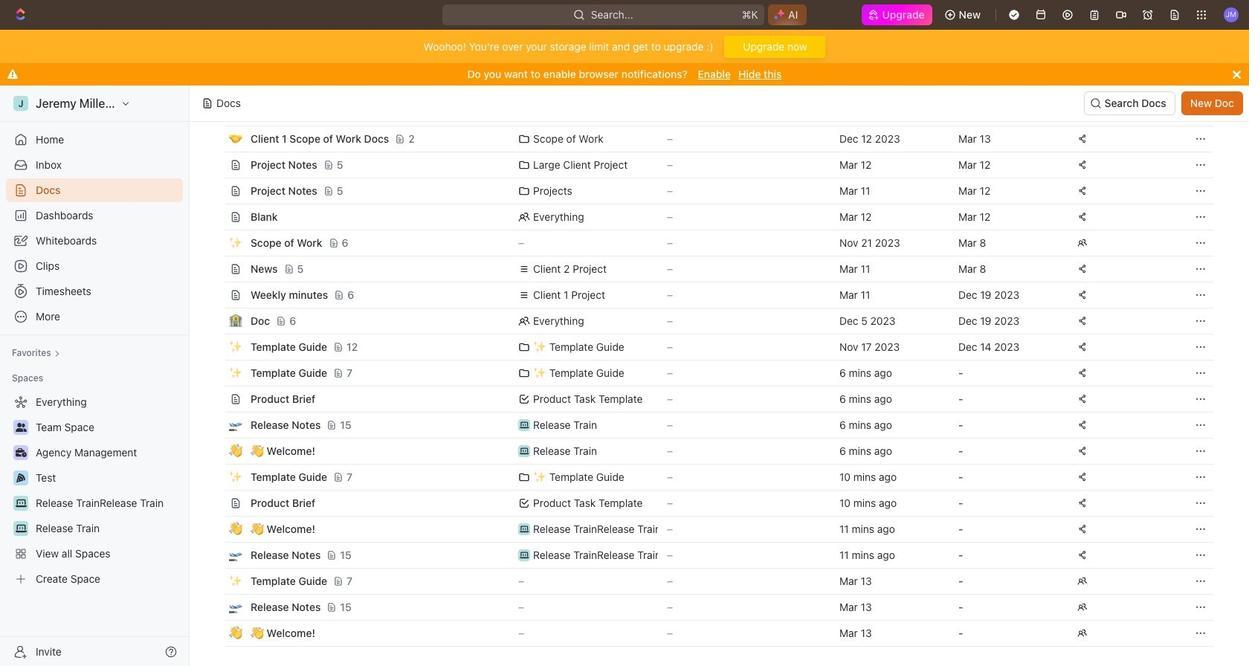 Task type: locate. For each thing, give the bounding box(es) containing it.
row
[[209, 100, 1214, 126], [209, 126, 1214, 153], [209, 152, 1214, 179], [209, 178, 1214, 205], [209, 204, 1214, 231], [209, 230, 1214, 257], [209, 256, 1214, 283], [209, 282, 1214, 309], [209, 308, 1214, 335], [209, 334, 1214, 361], [209, 360, 1214, 387], [209, 386, 1214, 413], [209, 412, 1214, 439], [209, 438, 1214, 465], [209, 464, 1214, 491], [209, 490, 1214, 517], [209, 516, 1214, 543], [209, 542, 1214, 569], [209, 568, 1214, 595], [209, 594, 1214, 621], [209, 621, 1214, 647]]

10 row from the top
[[209, 334, 1214, 361]]

0 vertical spatial laptop code image
[[520, 526, 529, 533]]

12 row from the top
[[209, 386, 1214, 413]]

jeremy miller's workspace, , element
[[13, 96, 28, 111]]

17 row from the top
[[209, 516, 1214, 543]]

laptop code image
[[520, 526, 529, 533], [520, 552, 529, 560]]

4 cell from the left
[[950, 100, 1069, 126]]

3 cell from the left
[[831, 100, 950, 126]]

2 row from the top
[[209, 126, 1214, 153]]

2 laptop code image from the top
[[520, 552, 529, 560]]

tree
[[6, 391, 183, 591]]

2 cell from the left
[[510, 100, 658, 126]]

1 vertical spatial laptop code image
[[520, 552, 529, 560]]

cell
[[209, 100, 225, 126], [510, 100, 658, 126], [831, 100, 950, 126], [950, 100, 1069, 126], [1069, 100, 1188, 126], [1188, 100, 1214, 126]]

21 row from the top
[[209, 621, 1214, 647]]

9 row from the top
[[209, 308, 1214, 335]]

business time image
[[15, 449, 26, 458]]

table
[[209, 0, 1214, 647]]

20 row from the top
[[209, 594, 1214, 621]]

11 row from the top
[[209, 360, 1214, 387]]

laptop code image
[[520, 422, 529, 429], [520, 448, 529, 455], [15, 499, 26, 508], [15, 525, 26, 533]]

tree inside "sidebar" navigation
[[6, 391, 183, 591]]

6 row from the top
[[209, 230, 1214, 257]]

1 cell from the left
[[209, 100, 225, 126]]

14 row from the top
[[209, 438, 1214, 465]]

sidebar navigation
[[0, 86, 193, 667]]



Task type: describe. For each thing, give the bounding box(es) containing it.
1 row from the top
[[209, 100, 1214, 126]]

4 row from the top
[[209, 178, 1214, 205]]

5 row from the top
[[209, 204, 1214, 231]]

13 row from the top
[[209, 412, 1214, 439]]

7 row from the top
[[209, 256, 1214, 283]]

5 cell from the left
[[1069, 100, 1188, 126]]

19 row from the top
[[209, 568, 1214, 595]]

18 row from the top
[[209, 542, 1214, 569]]

16 row from the top
[[209, 490, 1214, 517]]

8 row from the top
[[209, 282, 1214, 309]]

user group image
[[15, 423, 26, 432]]

3 row from the top
[[209, 152, 1214, 179]]

6 cell from the left
[[1188, 100, 1214, 126]]

15 row from the top
[[209, 464, 1214, 491]]

1 laptop code image from the top
[[520, 526, 529, 533]]

pizza slice image
[[16, 474, 25, 483]]



Task type: vqa. For each thing, say whether or not it's contained in the screenshot.
8th ROW
yes



